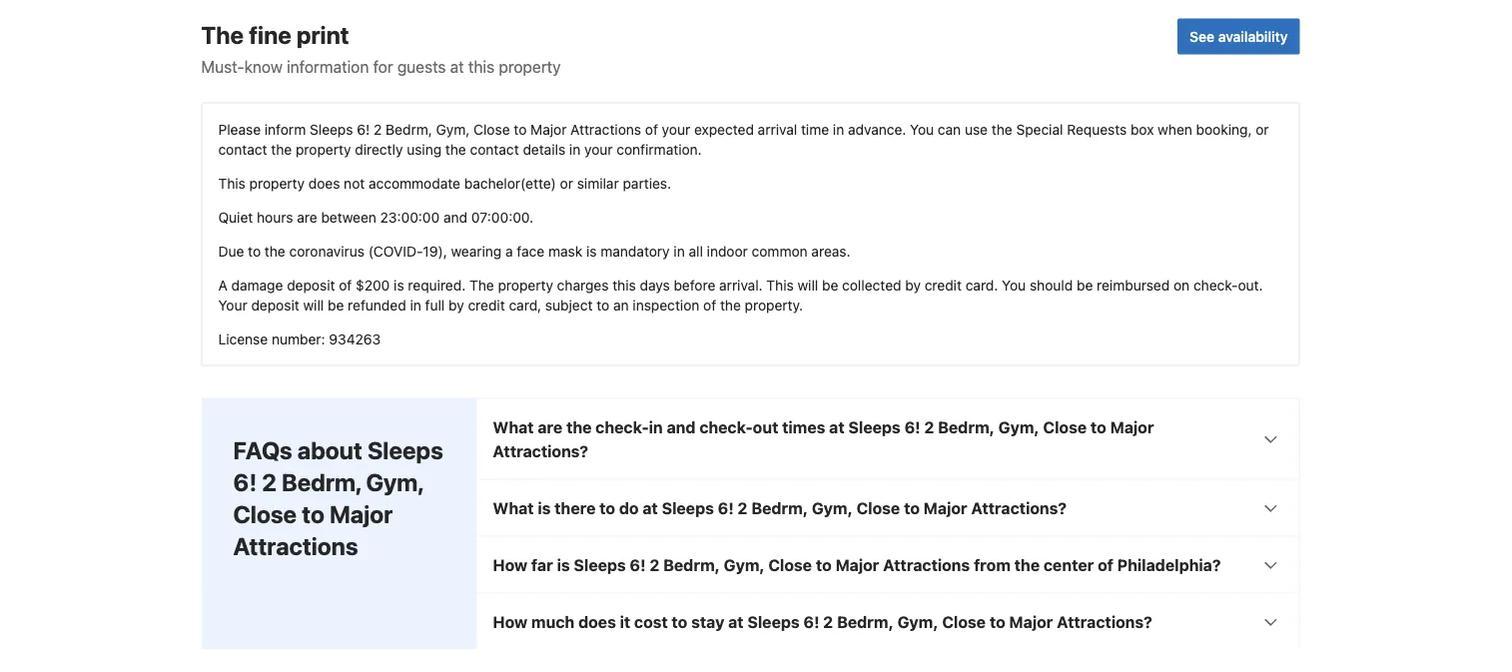 Task type: locate. For each thing, give the bounding box(es) containing it.
close
[[474, 121, 510, 137], [1044, 418, 1087, 437], [857, 499, 901, 518], [233, 500, 297, 528], [769, 555, 812, 574], [943, 612, 986, 631]]

0 horizontal spatial contact
[[218, 141, 267, 157]]

1 vertical spatial are
[[538, 418, 563, 437]]

6! down faqs
[[233, 468, 257, 496]]

0 horizontal spatial this
[[218, 175, 246, 191]]

this inside a damage deposit of $200 is required. the property charges this  days before arrival. this will be collected by credit card. you should be reimbursed on check-out. your deposit will be refunded in full by credit card, subject to an inspection of the property.
[[613, 277, 636, 293]]

1 vertical spatial the
[[470, 277, 494, 293]]

should
[[1030, 277, 1073, 293]]

faqs
[[233, 436, 292, 464]]

you
[[910, 121, 934, 137], [1002, 277, 1026, 293]]

the inside what are the check-in and check-out times at sleeps 6! 2 bedrm, gym, close to major attractions?
[[567, 418, 592, 437]]

to
[[514, 121, 527, 137], [248, 243, 261, 259], [597, 297, 610, 313], [1091, 418, 1107, 437], [600, 499, 616, 518], [904, 499, 920, 518], [302, 500, 325, 528], [816, 555, 832, 574], [672, 612, 688, 631], [990, 612, 1006, 631]]

0 vertical spatial attractions?
[[493, 442, 589, 461]]

0 horizontal spatial the
[[201, 20, 244, 48]]

of up confirmation.
[[645, 121, 658, 137]]

due to the coronavirus (covid-19), wearing a face mask is mandatory in all indoor common areas.
[[218, 243, 851, 259]]

the right the from at bottom right
[[1015, 555, 1040, 574]]

you inside a damage deposit of $200 is required. the property charges this  days before arrival. this will be collected by credit card. you should be reimbursed on check-out. your deposit will be refunded in full by credit card, subject to an inspection of the property.
[[1002, 277, 1026, 293]]

1 vertical spatial what
[[493, 499, 534, 518]]

attractions? up there
[[493, 442, 589, 461]]

1 vertical spatial and
[[667, 418, 696, 437]]

how for how much does it cost to stay at sleeps 6! 2 bedrm, gym, close to major attractions?
[[493, 612, 528, 631]]

6! up directly
[[357, 121, 370, 137]]

1 vertical spatial does
[[579, 612, 616, 631]]

0 vertical spatial how
[[493, 555, 528, 574]]

1 horizontal spatial contact
[[470, 141, 519, 157]]

and
[[444, 209, 468, 225], [667, 418, 696, 437]]

or right booking,
[[1256, 121, 1270, 137]]

attractions for about
[[233, 532, 358, 560]]

0 horizontal spatial credit
[[468, 297, 505, 313]]

deposit down coronavirus
[[287, 277, 335, 293]]

hours
[[257, 209, 293, 225]]

1 horizontal spatial are
[[538, 418, 563, 437]]

bedrm, inside what are the check-in and check-out times at sleeps 6! 2 bedrm, gym, close to major attractions?
[[938, 418, 995, 437]]

0 horizontal spatial this
[[468, 57, 495, 76]]

common
[[752, 243, 808, 259]]

by
[[906, 277, 921, 293], [449, 297, 464, 313]]

to inside 'please inform sleeps 6! 2 bedrm, gym, close to major attractions of your expected arrival time in advance. you can use the special requests box when booking, or contact the property directly using the contact details in your confirmation.'
[[514, 121, 527, 137]]

1 vertical spatial this
[[767, 277, 794, 293]]

1 horizontal spatial credit
[[925, 277, 962, 293]]

will up property. on the top of page
[[798, 277, 819, 293]]

the
[[201, 20, 244, 48], [470, 277, 494, 293]]

1 horizontal spatial your
[[662, 121, 691, 137]]

0 vertical spatial this
[[218, 175, 246, 191]]

sleeps right stay
[[748, 612, 800, 631]]

6! up what is there to do at sleeps 6! 2 bedrm, gym, close to major attractions? dropdown button
[[905, 418, 921, 437]]

close inside 'please inform sleeps 6! 2 bedrm, gym, close to major attractions of your expected arrival time in advance. you can use the special requests box when booking, or contact the property directly using the contact details in your confirmation.'
[[474, 121, 510, 137]]

0 vertical spatial what
[[493, 418, 534, 437]]

is right $200
[[394, 277, 404, 293]]

similar
[[577, 175, 619, 191]]

1 vertical spatial how
[[493, 612, 528, 631]]

information
[[287, 57, 369, 76]]

the up must-
[[201, 20, 244, 48]]

6! right do
[[718, 499, 734, 518]]

the down inform
[[271, 141, 292, 157]]

quiet hours are between 23:00:00 and 07:00:00.
[[218, 209, 534, 225]]

does inside dropdown button
[[579, 612, 616, 631]]

be down areas.
[[822, 277, 839, 293]]

property inside a damage deposit of $200 is required. the property charges this  days before arrival. this will be collected by credit card. you should be reimbursed on check-out. your deposit will be refunded in full by credit card, subject to an inspection of the property.
[[498, 277, 553, 293]]

major inside 'please inform sleeps 6! 2 bedrm, gym, close to major attractions of your expected arrival time in advance. you can use the special requests box when booking, or contact the property directly using the contact details in your confirmation.'
[[531, 121, 567, 137]]

2 what from the top
[[493, 499, 534, 518]]

1 vertical spatial deposit
[[251, 297, 299, 313]]

to inside what are the check-in and check-out times at sleeps 6! 2 bedrm, gym, close to major attractions?
[[1091, 418, 1107, 437]]

will
[[798, 277, 819, 293], [303, 297, 324, 313]]

contact down please
[[218, 141, 267, 157]]

does left not
[[309, 175, 340, 191]]

how left much in the bottom left of the page
[[493, 612, 528, 631]]

this up an
[[613, 277, 636, 293]]

attractions? down center in the bottom of the page
[[1057, 612, 1153, 631]]

by right full
[[449, 297, 464, 313]]

1 horizontal spatial does
[[579, 612, 616, 631]]

1 horizontal spatial this
[[767, 277, 794, 293]]

0 vertical spatial you
[[910, 121, 934, 137]]

attractions inside faqs about sleeps 6! 2 bedrm, gym, close to major attractions
[[233, 532, 358, 560]]

19),
[[423, 243, 447, 259]]

1 horizontal spatial or
[[1256, 121, 1270, 137]]

6! inside what are the check-in and check-out times at sleeps 6! 2 bedrm, gym, close to major attractions?
[[905, 418, 921, 437]]

this up property. on the top of page
[[767, 277, 794, 293]]

attractions inside dropdown button
[[883, 555, 970, 574]]

deposit down damage
[[251, 297, 299, 313]]

property inside 'please inform sleeps 6! 2 bedrm, gym, close to major attractions of your expected arrival time in advance. you can use the special requests box when booking, or contact the property directly using the contact details in your confirmation.'
[[296, 141, 351, 157]]

directly
[[355, 141, 403, 157]]

you right card.
[[1002, 277, 1026, 293]]

major inside what are the check-in and check-out times at sleeps 6! 2 bedrm, gym, close to major attractions?
[[1111, 418, 1154, 437]]

does for much
[[579, 612, 616, 631]]

for
[[373, 57, 393, 76]]

0 horizontal spatial will
[[303, 297, 324, 313]]

attractions? up the from at bottom right
[[972, 499, 1067, 518]]

card.
[[966, 277, 999, 293]]

your up confirmation.
[[662, 121, 691, 137]]

0 vertical spatial your
[[662, 121, 691, 137]]

at inside the fine print must-know information for guests at this property
[[450, 57, 464, 76]]

the right using
[[446, 141, 466, 157]]

sleeps inside 'please inform sleeps 6! 2 bedrm, gym, close to major attractions of your expected arrival time in advance. you can use the special requests box when booking, or contact the property directly using the contact details in your confirmation.'
[[310, 121, 353, 137]]

and left out
[[667, 418, 696, 437]]

an
[[614, 297, 629, 313]]

0 horizontal spatial and
[[444, 209, 468, 225]]

property up card,
[[498, 277, 553, 293]]

not
[[344, 175, 365, 191]]

0 vertical spatial and
[[444, 209, 468, 225]]

attractions inside 'please inform sleeps 6! 2 bedrm, gym, close to major attractions of your expected arrival time in advance. you can use the special requests box when booking, or contact the property directly using the contact details in your confirmation.'
[[571, 121, 642, 137]]

advance.
[[848, 121, 907, 137]]

credit left card.
[[925, 277, 962, 293]]

what inside what are the check-in and check-out times at sleeps 6! 2 bedrm, gym, close to major attractions?
[[493, 418, 534, 437]]

of down the before
[[704, 297, 717, 313]]

before
[[674, 277, 716, 293]]

does
[[309, 175, 340, 191], [579, 612, 616, 631]]

of inside 'please inform sleeps 6! 2 bedrm, gym, close to major attractions of your expected arrival time in advance. you can use the special requests box when booking, or contact the property directly using the contact details in your confirmation.'
[[645, 121, 658, 137]]

will up 'license number: 934263'
[[303, 297, 324, 313]]

1 what from the top
[[493, 418, 534, 437]]

the inside a damage deposit of $200 is required. the property charges this  days before arrival. this will be collected by credit card. you should be reimbursed on check-out. your deposit will be refunded in full by credit card, subject to an inspection of the property.
[[720, 297, 741, 313]]

you left the can
[[910, 121, 934, 137]]

0 horizontal spatial or
[[560, 175, 573, 191]]

1 vertical spatial attractions?
[[972, 499, 1067, 518]]

or
[[1256, 121, 1270, 137], [560, 175, 573, 191]]

is inside how far is sleeps 6! 2 bedrm, gym, close to major attractions from the center of philadelphia? dropdown button
[[557, 555, 570, 574]]

refunded
[[348, 297, 406, 313]]

availability
[[1219, 28, 1288, 44]]

0 vertical spatial the
[[201, 20, 244, 48]]

deposit
[[287, 277, 335, 293], [251, 297, 299, 313]]

gym, inside what are the check-in and check-out times at sleeps 6! 2 bedrm, gym, close to major attractions?
[[999, 418, 1040, 437]]

are up there
[[538, 418, 563, 437]]

what for what are the check-in and check-out times at sleeps 6! 2 bedrm, gym, close to major attractions?
[[493, 418, 534, 437]]

in
[[833, 121, 845, 137], [569, 141, 581, 157], [674, 243, 685, 259], [410, 297, 421, 313], [649, 418, 663, 437]]

can
[[938, 121, 961, 137]]

(covid-
[[368, 243, 423, 259]]

major inside what is there to do at sleeps 6! 2 bedrm, gym, close to major attractions? dropdown button
[[924, 499, 968, 518]]

is left there
[[538, 499, 551, 518]]

this
[[468, 57, 495, 76], [613, 277, 636, 293]]

0 horizontal spatial you
[[910, 121, 934, 137]]

the down wearing
[[470, 277, 494, 293]]

guests
[[397, 57, 446, 76]]

check- right on at top
[[1194, 277, 1239, 293]]

is right mask
[[587, 243, 597, 259]]

inform
[[265, 121, 306, 137]]

major inside how far is sleeps 6! 2 bedrm, gym, close to major attractions from the center of philadelphia? dropdown button
[[836, 555, 880, 574]]

6!
[[357, 121, 370, 137], [905, 418, 921, 437], [233, 468, 257, 496], [718, 499, 734, 518], [630, 555, 646, 574], [804, 612, 820, 631]]

0 vertical spatial this
[[468, 57, 495, 76]]

0 horizontal spatial does
[[309, 175, 340, 191]]

accordion control element
[[476, 398, 1300, 650]]

your
[[662, 121, 691, 137], [585, 141, 613, 157]]

1 vertical spatial will
[[303, 297, 324, 313]]

1 vertical spatial you
[[1002, 277, 1026, 293]]

you inside 'please inform sleeps 6! 2 bedrm, gym, close to major attractions of your expected arrival time in advance. you can use the special requests box when booking, or contact the property directly using the contact details in your confirmation.'
[[910, 121, 934, 137]]

1 horizontal spatial you
[[1002, 277, 1026, 293]]

and for in
[[667, 418, 696, 437]]

6! inside faqs about sleeps 6! 2 bedrm, gym, close to major attractions
[[233, 468, 257, 496]]

be right should on the right top
[[1077, 277, 1093, 293]]

0 horizontal spatial are
[[297, 209, 317, 225]]

the up there
[[567, 418, 592, 437]]

attractions?
[[493, 442, 589, 461], [972, 499, 1067, 518], [1057, 612, 1153, 631]]

2 inside what are the check-in and check-out times at sleeps 6! 2 bedrm, gym, close to major attractions?
[[925, 418, 935, 437]]

property down inform
[[296, 141, 351, 157]]

property up details
[[499, 57, 561, 76]]

please
[[218, 121, 261, 137]]

parties.
[[623, 175, 671, 191]]

by right collected
[[906, 277, 921, 293]]

attractions
[[571, 121, 642, 137], [233, 532, 358, 560], [883, 555, 970, 574]]

0 vertical spatial or
[[1256, 121, 1270, 137]]

1 vertical spatial credit
[[468, 297, 505, 313]]

gym,
[[436, 121, 470, 137], [999, 418, 1040, 437], [366, 468, 423, 496], [812, 499, 853, 518], [724, 555, 765, 574], [898, 612, 939, 631]]

see availability
[[1190, 28, 1288, 44]]

0 vertical spatial by
[[906, 277, 921, 293]]

and down the this property does not accommodate bachelor(ette) or similar parties.
[[444, 209, 468, 225]]

does left 'it'
[[579, 612, 616, 631]]

2 inside 'please inform sleeps 6! 2 bedrm, gym, close to major attractions of your expected arrival time in advance. you can use the special requests box when booking, or contact the property directly using the contact details in your confirmation.'
[[374, 121, 382, 137]]

are right hours at the top left
[[297, 209, 317, 225]]

sleeps right about
[[368, 436, 443, 464]]

6! down how far is sleeps 6! 2 bedrm, gym, close to major attractions from the center of philadelphia?
[[804, 612, 820, 631]]

is right far at the bottom left of page
[[557, 555, 570, 574]]

gym, inside 'please inform sleeps 6! 2 bedrm, gym, close to major attractions of your expected arrival time in advance. you can use the special requests box when booking, or contact the property directly using the contact details in your confirmation.'
[[436, 121, 470, 137]]

this right guests
[[468, 57, 495, 76]]

contact up bachelor(ette) at the left top of page
[[470, 141, 519, 157]]

the down arrival.
[[720, 297, 741, 313]]

2 how from the top
[[493, 612, 528, 631]]

1 vertical spatial by
[[449, 297, 464, 313]]

how far is sleeps 6! 2 bedrm, gym, close to major attractions from the center of philadelphia?
[[493, 555, 1221, 574]]

bedrm, inside 'please inform sleeps 6! 2 bedrm, gym, close to major attractions of your expected arrival time in advance. you can use the special requests box when booking, or contact the property directly using the contact details in your confirmation.'
[[386, 121, 432, 137]]

the right use
[[992, 121, 1013, 137]]

booking,
[[1197, 121, 1252, 137]]

required.
[[408, 277, 466, 293]]

1 vertical spatial this
[[613, 277, 636, 293]]

what is there to do at sleeps 6! 2 bedrm, gym, close to major attractions? button
[[477, 480, 1299, 536]]

or left the similar
[[560, 175, 573, 191]]

attractions? inside what is there to do at sleeps 6! 2 bedrm, gym, close to major attractions? dropdown button
[[972, 499, 1067, 518]]

check- up do
[[596, 418, 649, 437]]

much
[[532, 612, 575, 631]]

this up quiet
[[218, 175, 246, 191]]

property
[[499, 57, 561, 76], [296, 141, 351, 157], [249, 175, 305, 191], [498, 277, 553, 293]]

a
[[218, 277, 228, 293]]

check- left times on the bottom of the page
[[700, 418, 753, 437]]

1 vertical spatial your
[[585, 141, 613, 157]]

at right times on the bottom of the page
[[830, 418, 845, 437]]

your up the similar
[[585, 141, 613, 157]]

2 vertical spatial attractions?
[[1057, 612, 1153, 631]]

expected
[[694, 121, 754, 137]]

see
[[1190, 28, 1215, 44]]

be
[[822, 277, 839, 293], [1077, 277, 1093, 293], [328, 297, 344, 313]]

of right center in the bottom of the page
[[1098, 555, 1114, 574]]

1 horizontal spatial and
[[667, 418, 696, 437]]

1 horizontal spatial this
[[613, 277, 636, 293]]

is inside what is there to do at sleeps 6! 2 bedrm, gym, close to major attractions? dropdown button
[[538, 499, 551, 518]]

1 horizontal spatial attractions
[[571, 121, 642, 137]]

1 horizontal spatial the
[[470, 277, 494, 293]]

sleeps right times on the bottom of the page
[[849, 418, 901, 437]]

full
[[425, 297, 445, 313]]

bedrm,
[[386, 121, 432, 137], [938, 418, 995, 437], [282, 468, 361, 496], [752, 499, 808, 518], [664, 555, 720, 574], [837, 612, 894, 631]]

major inside how much does it cost to stay at sleeps 6! 2 bedrm, gym, close to major attractions? dropdown button
[[1010, 612, 1053, 631]]

the
[[992, 121, 1013, 137], [271, 141, 292, 157], [446, 141, 466, 157], [265, 243, 286, 259], [720, 297, 741, 313], [567, 418, 592, 437], [1015, 555, 1040, 574]]

and inside what are the check-in and check-out times at sleeps 6! 2 bedrm, gym, close to major attractions?
[[667, 418, 696, 437]]

1 how from the top
[[493, 555, 528, 574]]

2 horizontal spatial attractions
[[883, 555, 970, 574]]

license number: 934263
[[218, 331, 381, 347]]

in inside a damage deposit of $200 is required. the property charges this  days before arrival. this will be collected by credit card. you should be reimbursed on check-out. your deposit will be refunded in full by credit card, subject to an inspection of the property.
[[410, 297, 421, 313]]

0 vertical spatial does
[[309, 175, 340, 191]]

at right guests
[[450, 57, 464, 76]]

07:00:00.
[[471, 209, 534, 225]]

how left far at the bottom left of page
[[493, 555, 528, 574]]

0 horizontal spatial attractions
[[233, 532, 358, 560]]

0 vertical spatial will
[[798, 277, 819, 293]]

what
[[493, 418, 534, 437], [493, 499, 534, 518]]

out
[[753, 418, 779, 437]]

what are the check-in and check-out times at sleeps 6! 2 bedrm, gym, close to major attractions? button
[[477, 399, 1299, 479]]

about
[[298, 436, 362, 464]]

the inside how far is sleeps 6! 2 bedrm, gym, close to major attractions from the center of philadelphia? dropdown button
[[1015, 555, 1040, 574]]

2 horizontal spatial check-
[[1194, 277, 1239, 293]]

major
[[531, 121, 567, 137], [1111, 418, 1154, 437], [924, 499, 968, 518], [330, 500, 393, 528], [836, 555, 880, 574], [1010, 612, 1053, 631]]

be up 934263
[[328, 297, 344, 313]]

sleeps right inform
[[310, 121, 353, 137]]

collected
[[842, 277, 902, 293]]

credit left card,
[[468, 297, 505, 313]]

sleeps
[[310, 121, 353, 137], [849, 418, 901, 437], [368, 436, 443, 464], [662, 499, 714, 518], [574, 555, 626, 574], [748, 612, 800, 631]]

from
[[974, 555, 1011, 574]]

is
[[587, 243, 597, 259], [394, 277, 404, 293], [538, 499, 551, 518], [557, 555, 570, 574]]



Task type: vqa. For each thing, say whether or not it's contained in the screenshot.
Credit
yes



Task type: describe. For each thing, give the bounding box(es) containing it.
on
[[1174, 277, 1190, 293]]

stay
[[692, 612, 725, 631]]

gym, inside faqs about sleeps 6! 2 bedrm, gym, close to major attractions
[[366, 468, 423, 496]]

times
[[783, 418, 826, 437]]

face
[[517, 243, 545, 259]]

when
[[1158, 121, 1193, 137]]

0 vertical spatial are
[[297, 209, 317, 225]]

1 horizontal spatial be
[[822, 277, 839, 293]]

1 contact from the left
[[218, 141, 267, 157]]

what are the check-in and check-out times at sleeps 6! 2 bedrm, gym, close to major attractions?
[[493, 418, 1154, 461]]

0 horizontal spatial by
[[449, 297, 464, 313]]

the down hours at the top left
[[265, 243, 286, 259]]

$200
[[356, 277, 390, 293]]

philadelphia?
[[1118, 555, 1221, 574]]

of inside dropdown button
[[1098, 555, 1114, 574]]

how much does it cost to stay at sleeps 6! 2 bedrm, gym, close to major attractions? button
[[477, 594, 1299, 650]]

out.
[[1239, 277, 1264, 293]]

close inside faqs about sleeps 6! 2 bedrm, gym, close to major attractions
[[233, 500, 297, 528]]

2 contact from the left
[[470, 141, 519, 157]]

know
[[244, 57, 283, 76]]

please inform sleeps 6! 2 bedrm, gym, close to major attractions of your expected arrival time in advance. you can use the special requests box when booking, or contact the property directly using the contact details in your confirmation.
[[218, 121, 1270, 157]]

see availability button
[[1178, 18, 1300, 54]]

indoor
[[707, 243, 748, 259]]

23:00:00
[[380, 209, 440, 225]]

a damage deposit of $200 is required. the property charges this  days before arrival. this will be collected by credit card. you should be reimbursed on check-out. your deposit will be refunded in full by credit card, subject to an inspection of the property.
[[218, 277, 1264, 313]]

confirmation.
[[617, 141, 702, 157]]

all
[[689, 243, 703, 259]]

card,
[[509, 297, 542, 313]]

sleeps right do
[[662, 499, 714, 518]]

property up hours at the top left
[[249, 175, 305, 191]]

0 vertical spatial credit
[[925, 277, 962, 293]]

1 horizontal spatial by
[[906, 277, 921, 293]]

of left $200
[[339, 277, 352, 293]]

at right do
[[643, 499, 658, 518]]

must-
[[201, 57, 244, 76]]

accommodate
[[369, 175, 461, 191]]

the inside a damage deposit of $200 is required. the property charges this  days before arrival. this will be collected by credit card. you should be reimbursed on check-out. your deposit will be refunded in full by credit card, subject to an inspection of the property.
[[470, 277, 494, 293]]

faqs about sleeps 6! 2 bedrm, gym, close to major attractions
[[233, 436, 443, 560]]

934263
[[329, 331, 381, 347]]

due
[[218, 243, 244, 259]]

box
[[1131, 121, 1154, 137]]

mask
[[549, 243, 583, 259]]

6! inside 'please inform sleeps 6! 2 bedrm, gym, close to major attractions of your expected arrival time in advance. you can use the special requests box when booking, or contact the property directly using the contact details in your confirmation.'
[[357, 121, 370, 137]]

how far is sleeps 6! 2 bedrm, gym, close to major attractions from the center of philadelphia? button
[[477, 537, 1299, 593]]

use
[[965, 121, 988, 137]]

arrival
[[758, 121, 798, 137]]

sleeps inside faqs about sleeps 6! 2 bedrm, gym, close to major attractions
[[368, 436, 443, 464]]

attractions for inform
[[571, 121, 642, 137]]

1 horizontal spatial check-
[[700, 418, 753, 437]]

2 inside faqs about sleeps 6! 2 bedrm, gym, close to major attractions
[[262, 468, 277, 496]]

far
[[532, 555, 553, 574]]

using
[[407, 141, 442, 157]]

the fine print must-know information for guests at this property
[[201, 20, 561, 76]]

this inside the fine print must-know information for guests at this property
[[468, 57, 495, 76]]

property.
[[745, 297, 803, 313]]

1 horizontal spatial will
[[798, 277, 819, 293]]

time
[[801, 121, 829, 137]]

what is there to do at sleeps 6! 2 bedrm, gym, close to major attractions?
[[493, 499, 1067, 518]]

number:
[[272, 331, 325, 347]]

it
[[620, 612, 631, 631]]

bedrm, inside faqs about sleeps 6! 2 bedrm, gym, close to major attractions
[[282, 468, 361, 496]]

0 horizontal spatial be
[[328, 297, 344, 313]]

details
[[523, 141, 566, 157]]

and for 23:00:00
[[444, 209, 468, 225]]

your
[[218, 297, 247, 313]]

0 horizontal spatial your
[[585, 141, 613, 157]]

special
[[1017, 121, 1064, 137]]

check- inside a damage deposit of $200 is required. the property charges this  days before arrival. this will be collected by credit card. you should be reimbursed on check-out. your deposit will be refunded in full by credit card, subject to an inspection of the property.
[[1194, 277, 1239, 293]]

is inside a damage deposit of $200 is required. the property charges this  days before arrival. this will be collected by credit card. you should be reimbursed on check-out. your deposit will be refunded in full by credit card, subject to an inspection of the property.
[[394, 277, 404, 293]]

at inside what are the check-in and check-out times at sleeps 6! 2 bedrm, gym, close to major attractions?
[[830, 418, 845, 437]]

bachelor(ette)
[[464, 175, 556, 191]]

license
[[218, 331, 268, 347]]

requests
[[1067, 121, 1127, 137]]

wearing
[[451, 243, 502, 259]]

between
[[321, 209, 377, 225]]

there
[[555, 499, 596, 518]]

reimbursed
[[1097, 277, 1170, 293]]

mandatory
[[601, 243, 670, 259]]

at right stay
[[729, 612, 744, 631]]

2 horizontal spatial be
[[1077, 277, 1093, 293]]

this inside a damage deposit of $200 is required. the property charges this  days before arrival. this will be collected by credit card. you should be reimbursed on check-out. your deposit will be refunded in full by credit card, subject to an inspection of the property.
[[767, 277, 794, 293]]

print
[[297, 20, 349, 48]]

in inside what are the check-in and check-out times at sleeps 6! 2 bedrm, gym, close to major attractions?
[[649, 418, 663, 437]]

sleeps right far at the bottom left of page
[[574, 555, 626, 574]]

sleeps inside what are the check-in and check-out times at sleeps 6! 2 bedrm, gym, close to major attractions?
[[849, 418, 901, 437]]

areas.
[[812, 243, 851, 259]]

1 vertical spatial or
[[560, 175, 573, 191]]

quiet
[[218, 209, 253, 225]]

coronavirus
[[289, 243, 365, 259]]

close inside what are the check-in and check-out times at sleeps 6! 2 bedrm, gym, close to major attractions?
[[1044, 418, 1087, 437]]

days
[[640, 277, 670, 293]]

does for property
[[309, 175, 340, 191]]

how for how far is sleeps 6! 2 bedrm, gym, close to major attractions from the center of philadelphia?
[[493, 555, 528, 574]]

or inside 'please inform sleeps 6! 2 bedrm, gym, close to major attractions of your expected arrival time in advance. you can use the special requests box when booking, or contact the property directly using the contact details in your confirmation.'
[[1256, 121, 1270, 137]]

arrival.
[[720, 277, 763, 293]]

what for what is there to do at sleeps 6! 2 bedrm, gym, close to major attractions?
[[493, 499, 534, 518]]

cost
[[634, 612, 668, 631]]

are inside what are the check-in and check-out times at sleeps 6! 2 bedrm, gym, close to major attractions?
[[538, 418, 563, 437]]

0 vertical spatial deposit
[[287, 277, 335, 293]]

do
[[619, 499, 639, 518]]

6! down do
[[630, 555, 646, 574]]

major inside faqs about sleeps 6! 2 bedrm, gym, close to major attractions
[[330, 500, 393, 528]]

attractions? inside how much does it cost to stay at sleeps 6! 2 bedrm, gym, close to major attractions? dropdown button
[[1057, 612, 1153, 631]]

the inside the fine print must-know information for guests at this property
[[201, 20, 244, 48]]

property inside the fine print must-know information for guests at this property
[[499, 57, 561, 76]]

inspection
[[633, 297, 700, 313]]

damage
[[231, 277, 283, 293]]

to inside faqs about sleeps 6! 2 bedrm, gym, close to major attractions
[[302, 500, 325, 528]]

attractions? inside what are the check-in and check-out times at sleeps 6! 2 bedrm, gym, close to major attractions?
[[493, 442, 589, 461]]

how much does it cost to stay at sleeps 6! 2 bedrm, gym, close to major attractions?
[[493, 612, 1153, 631]]

center
[[1044, 555, 1094, 574]]

to inside a damage deposit of $200 is required. the property charges this  days before arrival. this will be collected by credit card. you should be reimbursed on check-out. your deposit will be refunded in full by credit card, subject to an inspection of the property.
[[597, 297, 610, 313]]

fine
[[249, 20, 292, 48]]

a
[[506, 243, 513, 259]]

0 horizontal spatial check-
[[596, 418, 649, 437]]

this property does not accommodate bachelor(ette) or similar parties.
[[218, 175, 671, 191]]



